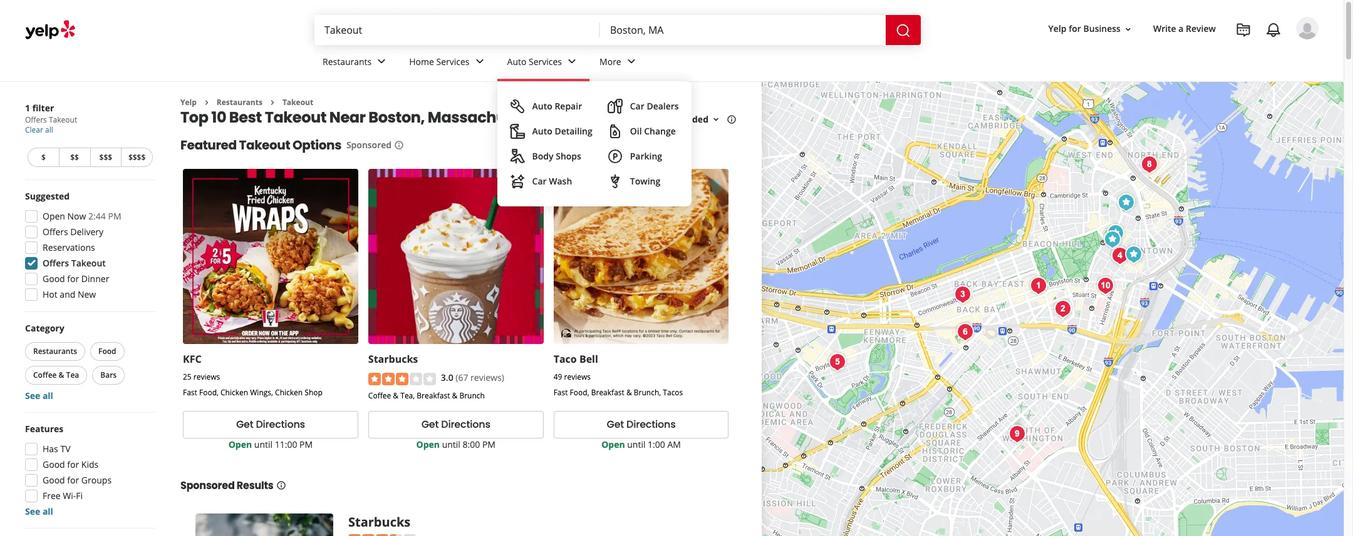 Task type: locate. For each thing, give the bounding box(es) containing it.
restaurants link up top 10 best takeout near boston, massachusetts
[[313, 45, 399, 81]]

2 get directions link from the left
[[368, 411, 544, 439]]

2 until from the left
[[442, 439, 460, 451]]

coffee down restaurants button
[[33, 370, 57, 381]]

services up auto repair link
[[529, 55, 562, 67]]

1 get from the left
[[236, 418, 253, 432]]

good down has tv
[[43, 459, 65, 471]]

2 horizontal spatial pm
[[482, 439, 495, 451]]

home services link
[[399, 45, 497, 81]]

1 vertical spatial yelp
[[180, 97, 197, 108]]

recommended
[[643, 114, 708, 126]]

0 horizontal spatial 16 chevron right v2 image
[[202, 98, 212, 108]]

all down free at the left bottom of page
[[43, 506, 53, 518]]

has
[[43, 443, 58, 455]]

1 vertical spatial restaurants link
[[217, 97, 262, 108]]

chicken left "shop"
[[275, 388, 303, 399]]

3 get directions from the left
[[607, 418, 676, 432]]

see all down free at the left bottom of page
[[25, 506, 53, 518]]

1 horizontal spatial sponsored
[[346, 139, 391, 151]]

1 fast from the left
[[183, 388, 197, 399]]

1 horizontal spatial 24 chevron down v2 image
[[564, 54, 579, 69]]

reviews)
[[470, 372, 504, 384]]

fast down 25
[[183, 388, 197, 399]]

offers inside '1 filter offers takeout clear all'
[[25, 115, 47, 125]]

food
[[98, 346, 116, 357]]

restaurants link
[[313, 45, 399, 81], [217, 97, 262, 108]]

directions for kfc
[[256, 418, 305, 432]]

& left brunch,
[[626, 388, 632, 399]]

0 horizontal spatial directions
[[256, 418, 305, 432]]

see all button down the coffee & tea button
[[25, 390, 53, 402]]

options
[[293, 137, 341, 154]]

delivery
[[70, 226, 103, 238]]

1 good from the top
[[43, 273, 65, 285]]

1 horizontal spatial get
[[421, 418, 439, 432]]

for for business
[[1069, 23, 1081, 35]]

for inside yelp for business button
[[1069, 23, 1081, 35]]

0 horizontal spatial sponsored
[[180, 479, 235, 493]]

1 horizontal spatial yelp
[[1048, 23, 1067, 35]]

3 get directions link from the left
[[554, 411, 729, 439]]

24 chevron down v2 image inside auto services link
[[564, 54, 579, 69]]

3 get from the left
[[607, 418, 624, 432]]

0 horizontal spatial chicken
[[221, 388, 248, 399]]

2 none field from the left
[[610, 23, 876, 37]]

3.0 (67 reviews)
[[441, 372, 504, 384]]

24 chevron down v2 image inside the home services link
[[472, 54, 487, 69]]

0 horizontal spatial car
[[532, 175, 547, 187]]

0 horizontal spatial coffee
[[33, 370, 57, 381]]

food, inside kfc 25 reviews fast food, chicken wings, chicken shop
[[199, 388, 219, 399]]

1 horizontal spatial reviews
[[564, 372, 591, 383]]

1 see from the top
[[25, 390, 40, 402]]

1 horizontal spatial 16 chevron right v2 image
[[267, 98, 277, 108]]

car left wash
[[532, 175, 547, 187]]

restaurants link right top
[[217, 97, 262, 108]]

0 vertical spatial 16 info v2 image
[[727, 115, 737, 125]]

0 vertical spatial auto
[[507, 55, 526, 67]]

until left 11:00
[[254, 439, 273, 451]]

0 vertical spatial 16 chevron down v2 image
[[1123, 24, 1133, 34]]

restaurants right top
[[217, 97, 262, 108]]

see all down the coffee & tea button
[[25, 390, 53, 402]]

1 directions from the left
[[256, 418, 305, 432]]

0 horizontal spatial none field
[[324, 23, 590, 37]]

auto services link
[[497, 45, 589, 81]]

auto inside auto services link
[[507, 55, 526, 67]]

tacos
[[663, 388, 683, 399]]

kids
[[81, 459, 99, 471]]

see all button down free at the left bottom of page
[[25, 506, 53, 518]]

0 vertical spatial see
[[25, 390, 40, 402]]

2 horizontal spatial until
[[627, 439, 646, 451]]

car right 24 car dealer v2 icon
[[630, 100, 644, 112]]

16 info v2 image for featured takeout options
[[394, 140, 404, 150]]

0 vertical spatial starbucks
[[368, 353, 418, 367]]

2 vertical spatial good
[[43, 475, 65, 487]]

restaurants for restaurants link to the top
[[323, 55, 372, 67]]

2 vertical spatial group
[[21, 423, 155, 519]]

sponsored for sponsored results
[[180, 479, 235, 493]]

starbucks up 3 star rating image
[[368, 353, 418, 367]]

repair
[[555, 100, 582, 112]]

suggested
[[25, 190, 70, 202]]

reviews down the taco bell link
[[564, 372, 591, 383]]

reviews right 25
[[193, 372, 220, 383]]

for down offers takeout
[[67, 273, 79, 285]]

24 chevron down v2 image inside more "link"
[[624, 54, 639, 69]]

notifications image
[[1266, 23, 1281, 38]]

0 horizontal spatial restaurants
[[33, 346, 77, 357]]

starbucks image up subway icon
[[1113, 190, 1139, 215]]

1 horizontal spatial restaurants
[[217, 97, 262, 108]]

16 chevron down v2 image for recommended
[[711, 115, 721, 125]]

2 get from the left
[[421, 418, 439, 432]]

car
[[630, 100, 644, 112], [532, 175, 547, 187]]

2 fast from the left
[[554, 388, 568, 399]]

for down good for kids
[[67, 475, 79, 487]]

3 24 chevron down v2 image from the left
[[624, 54, 639, 69]]

coffee for coffee & tea
[[33, 370, 57, 381]]

directions
[[256, 418, 305, 432], [441, 418, 490, 432], [626, 418, 676, 432]]

24 car wash v2 image
[[510, 174, 525, 189]]

oil change link
[[602, 119, 684, 144]]

good up hot in the left of the page
[[43, 273, 65, 285]]

$$$$
[[128, 152, 146, 163]]

sponsored down top 10 best takeout near boston, massachusetts
[[346, 139, 391, 151]]

oil change
[[630, 125, 676, 137]]

1 vertical spatial see all
[[25, 506, 53, 518]]

0 horizontal spatial restaurants link
[[217, 97, 262, 108]]

fast
[[183, 388, 197, 399], [554, 388, 568, 399]]

1 horizontal spatial car
[[630, 100, 644, 112]]

0 horizontal spatial get
[[236, 418, 253, 432]]

2 horizontal spatial get directions
[[607, 418, 676, 432]]

1 horizontal spatial pm
[[299, 439, 313, 451]]

business categories element
[[313, 45, 1319, 207]]

food button
[[90, 343, 124, 361]]

change
[[644, 125, 676, 137]]

1 none field from the left
[[324, 23, 590, 37]]

for up the "good for groups"
[[67, 459, 79, 471]]

fast inside 'taco bell 49 reviews fast food, breakfast & brunch, tacos'
[[554, 388, 568, 399]]

2 directions from the left
[[441, 418, 490, 432]]

1 horizontal spatial restaurants link
[[313, 45, 399, 81]]

auto up body
[[532, 125, 552, 137]]

coffee & tea, breakfast & brunch
[[368, 391, 485, 401]]

2 good from the top
[[43, 459, 65, 471]]

pm right 8:00
[[482, 439, 495, 451]]

0 vertical spatial sponsored
[[346, 139, 391, 151]]

get directions
[[236, 418, 305, 432], [421, 418, 490, 432], [607, 418, 676, 432]]

auto for auto repair
[[532, 100, 552, 112]]

16 chevron down v2 image inside yelp for business button
[[1123, 24, 1133, 34]]

1 vertical spatial 16 chevron down v2 image
[[711, 115, 721, 125]]

& left "tea"
[[59, 370, 64, 381]]

restaurants up coffee & tea
[[33, 346, 77, 357]]

24 chevron down v2 image for more
[[624, 54, 639, 69]]

16 chevron right v2 image for takeout
[[267, 98, 277, 108]]

get up open until 11:00 pm
[[236, 418, 253, 432]]

get directions link down brunch
[[368, 411, 544, 439]]

boston,
[[369, 107, 425, 128]]

services right the home
[[436, 55, 470, 67]]

until
[[254, 439, 273, 451], [442, 439, 460, 451], [627, 439, 646, 451]]

see all button for features
[[25, 506, 53, 518]]

16 chevron right v2 image for restaurants
[[202, 98, 212, 108]]

0 horizontal spatial 24 chevron down v2 image
[[472, 54, 487, 69]]

reviews inside kfc 25 reviews fast food, chicken wings, chicken shop
[[193, 372, 220, 383]]

get directions up open until 11:00 pm
[[236, 418, 305, 432]]

2 24 chevron down v2 image from the left
[[564, 54, 579, 69]]

reviews inside 'taco bell 49 reviews fast food, breakfast & brunch, tacos'
[[564, 372, 591, 383]]

0 horizontal spatial yelp
[[180, 97, 197, 108]]

get directions for kfc
[[236, 418, 305, 432]]

1 vertical spatial good
[[43, 459, 65, 471]]

directions for taco
[[626, 418, 676, 432]]

2 horizontal spatial directions
[[626, 418, 676, 432]]

1 horizontal spatial chicken
[[275, 388, 303, 399]]

1 16 chevron right v2 image from the left
[[202, 98, 212, 108]]

49
[[554, 372, 562, 383]]

get directions link down brunch,
[[554, 411, 729, 439]]

get directions link down the wings,
[[183, 411, 358, 439]]

1 vertical spatial starbucks
[[348, 514, 410, 531]]

$
[[41, 152, 46, 163]]

car wash link
[[505, 169, 597, 194]]

1 vertical spatial 16 info v2 image
[[394, 140, 404, 150]]

auto detailing
[[532, 125, 592, 137]]

get directions up open until 1:00 am
[[607, 418, 676, 432]]

coffee & tea button
[[25, 366, 87, 385]]

2 horizontal spatial restaurants
[[323, 55, 372, 67]]

1 24 chevron down v2 image from the left
[[472, 54, 487, 69]]

auto repair link
[[505, 94, 597, 119]]

until left 1:00
[[627, 439, 646, 451]]

0 vertical spatial coffee
[[33, 370, 57, 381]]

1 vertical spatial group
[[23, 323, 155, 403]]

1 vertical spatial sponsored
[[180, 479, 235, 493]]

16 chevron down v2 image for yelp for business
[[1123, 24, 1133, 34]]

0 horizontal spatial until
[[254, 439, 273, 451]]

offers for offers takeout
[[43, 257, 69, 269]]

menu
[[497, 81, 691, 207]]

2 horizontal spatial get
[[607, 418, 624, 432]]

$$$ button
[[90, 148, 121, 167]]

directions up 11:00
[[256, 418, 305, 432]]

bars
[[100, 370, 117, 381]]

1 horizontal spatial none field
[[610, 23, 876, 37]]

3 until from the left
[[627, 439, 646, 451]]

1 horizontal spatial 16 chevron down v2 image
[[1123, 24, 1133, 34]]

yelp inside button
[[1048, 23, 1067, 35]]

breakfast down 3.0
[[417, 391, 450, 401]]

offers down "reservations"
[[43, 257, 69, 269]]

restaurants inside business categories element
[[323, 55, 372, 67]]

starbucks link up 3 star rating image
[[368, 353, 418, 367]]

0 vertical spatial good
[[43, 273, 65, 285]]

menu containing auto repair
[[497, 81, 691, 207]]

16 chevron right v2 image right yelp link
[[202, 98, 212, 108]]

0 horizontal spatial get directions link
[[183, 411, 358, 439]]

0 vertical spatial see all
[[25, 390, 53, 402]]

16 chevron down v2 image inside recommended dropdown button
[[711, 115, 721, 125]]

restaurants left 24 chevron down v2 image
[[323, 55, 372, 67]]

sponsored results
[[180, 479, 273, 493]]

0 vertical spatial starbucks image
[[1113, 190, 1139, 215]]

open until 1:00 am
[[601, 439, 681, 451]]

yelp left 10
[[180, 97, 197, 108]]

for for groups
[[67, 475, 79, 487]]

1 horizontal spatial food,
[[570, 388, 589, 399]]

open left 1:00
[[601, 439, 625, 451]]

lotus test kitchen image
[[1107, 244, 1132, 269]]

0 vertical spatial restaurants
[[323, 55, 372, 67]]

1 reviews from the left
[[193, 372, 220, 383]]

0 vertical spatial see all button
[[25, 390, 53, 402]]

open for kfc
[[228, 439, 252, 451]]

tv
[[60, 443, 70, 455]]

0 horizontal spatial 16 info v2 image
[[394, 140, 404, 150]]

group containing features
[[21, 423, 155, 519]]

16 info v2 image right recommended dropdown button
[[727, 115, 737, 125]]

24 chevron down v2 image right more
[[624, 54, 639, 69]]

good for kids
[[43, 459, 99, 471]]

0 vertical spatial car
[[630, 100, 644, 112]]

0 vertical spatial offers
[[25, 115, 47, 125]]

all down the coffee & tea button
[[43, 390, 53, 402]]

1 horizontal spatial breakfast
[[591, 388, 624, 399]]

restaurants inside button
[[33, 346, 77, 357]]

pm for kfc
[[299, 439, 313, 451]]

takeout
[[282, 97, 313, 108], [265, 107, 326, 128], [49, 115, 77, 125], [239, 137, 290, 154], [71, 257, 106, 269]]

0 horizontal spatial reviews
[[193, 372, 220, 383]]

1 horizontal spatial services
[[529, 55, 562, 67]]

2 food, from the left
[[570, 388, 589, 399]]

2 horizontal spatial get directions link
[[554, 411, 729, 439]]

24 chevron down v2 image down find text field
[[472, 54, 487, 69]]

2 vertical spatial offers
[[43, 257, 69, 269]]

pm right 2:44
[[108, 210, 121, 222]]

16 info v2 image
[[727, 115, 737, 125], [394, 140, 404, 150]]

coffee
[[33, 370, 57, 381], [368, 391, 391, 401]]

16 info v2 image
[[276, 481, 286, 491]]

1 chicken from the left
[[221, 388, 248, 399]]

towing link
[[602, 169, 684, 194]]

fast inside kfc 25 reviews fast food, chicken wings, chicken shop
[[183, 388, 197, 399]]

fast down 49
[[554, 388, 568, 399]]

24 chevron down v2 image
[[472, 54, 487, 69], [564, 54, 579, 69], [624, 54, 639, 69]]

2 16 chevron right v2 image from the left
[[267, 98, 277, 108]]

brunch
[[459, 391, 485, 401]]

0 vertical spatial yelp
[[1048, 23, 1067, 35]]

1 vertical spatial see all button
[[25, 506, 53, 518]]

group containing suggested
[[21, 190, 155, 305]]

2 vertical spatial auto
[[532, 125, 552, 137]]

1 get directions link from the left
[[183, 411, 358, 439]]

coffee & tea
[[33, 370, 79, 381]]

1 food, from the left
[[199, 388, 219, 399]]

0 horizontal spatial food,
[[199, 388, 219, 399]]

auto
[[507, 55, 526, 67], [532, 100, 552, 112], [532, 125, 552, 137]]

pauli's image
[[1137, 152, 1162, 177]]

get down coffee & tea, breakfast & brunch
[[421, 418, 439, 432]]

24 towing v2 image
[[607, 174, 622, 189]]

get directions link for taco bell
[[554, 411, 729, 439]]

coffee down 3 star rating image
[[368, 391, 391, 401]]

starbucks up 3.4 star rating image
[[348, 514, 410, 531]]

get for kfc
[[236, 418, 253, 432]]

24 chevron down v2 image for home services
[[472, 54, 487, 69]]

0 horizontal spatial fast
[[183, 388, 197, 399]]

see all for category
[[25, 390, 53, 402]]

16 chevron down v2 image
[[1123, 24, 1133, 34], [711, 115, 721, 125]]

2 reviews from the left
[[564, 372, 591, 383]]

open for starbucks
[[416, 439, 440, 451]]

1 vertical spatial car
[[532, 175, 547, 187]]

for for kids
[[67, 459, 79, 471]]

restaurants
[[323, 55, 372, 67], [217, 97, 262, 108], [33, 346, 77, 357]]

24 oil change v2 image
[[607, 124, 622, 139]]

starbucks image up moon & flower house -boston icon
[[1100, 227, 1125, 252]]

massachusetts
[[428, 107, 543, 128]]

0 horizontal spatial get directions
[[236, 418, 305, 432]]

until left 8:00
[[442, 439, 460, 451]]

1 horizontal spatial get directions
[[421, 418, 490, 432]]

2 services from the left
[[529, 55, 562, 67]]

get directions link for starbucks
[[368, 411, 544, 439]]

bacco's fine foods image
[[1026, 274, 1051, 299]]

for
[[1069, 23, 1081, 35], [67, 273, 79, 285], [67, 459, 79, 471], [67, 475, 79, 487]]

car dealers
[[630, 100, 679, 112]]

1 vertical spatial offers
[[43, 226, 68, 238]]

open left 8:00
[[416, 439, 440, 451]]

moon & flower house -boston image
[[1093, 274, 1118, 299]]

2 horizontal spatial 24 chevron down v2 image
[[624, 54, 639, 69]]

food, down the kfc link
[[199, 388, 219, 399]]

2 vertical spatial restaurants
[[33, 346, 77, 357]]

get up open until 1:00 am
[[607, 418, 624, 432]]

yelp
[[1048, 23, 1067, 35], [180, 97, 197, 108]]

sponsored left results
[[180, 479, 235, 493]]

offers up "reservations"
[[43, 226, 68, 238]]

open up sponsored results
[[228, 439, 252, 451]]

2 vertical spatial all
[[43, 506, 53, 518]]

24 chevron down v2 image
[[374, 54, 389, 69]]

pm
[[108, 210, 121, 222], [299, 439, 313, 451], [482, 439, 495, 451]]

more link
[[589, 45, 649, 81]]

0 vertical spatial all
[[45, 125, 53, 135]]

wash
[[549, 175, 572, 187]]

1 vertical spatial see
[[25, 506, 40, 518]]

all right clear
[[45, 125, 53, 135]]

1 horizontal spatial 16 info v2 image
[[727, 115, 737, 125]]

1 vertical spatial all
[[43, 390, 53, 402]]

3 directions from the left
[[626, 418, 676, 432]]

16 info v2 image for top 10 best takeout near boston, massachusetts
[[727, 115, 737, 125]]

until for taco bell
[[627, 439, 646, 451]]

body
[[532, 150, 553, 162]]

1 horizontal spatial get directions link
[[368, 411, 544, 439]]

1:00
[[648, 439, 665, 451]]

& inside 'taco bell 49 reviews fast food, breakfast & brunch, tacos'
[[626, 388, 632, 399]]

get directions for taco bell
[[607, 418, 676, 432]]

1 see all button from the top
[[25, 390, 53, 402]]

coffee for coffee & tea, breakfast & brunch
[[368, 391, 391, 401]]

1 services from the left
[[436, 55, 470, 67]]

groups
[[81, 475, 112, 487]]

group containing category
[[23, 323, 155, 403]]

1 vertical spatial auto
[[532, 100, 552, 112]]

chicken left the wings,
[[221, 388, 248, 399]]

16 chevron right v2 image left takeout link
[[267, 98, 277, 108]]

sponsored
[[346, 139, 391, 151], [180, 479, 235, 493]]

1 horizontal spatial fast
[[554, 388, 568, 399]]

0 horizontal spatial 16 chevron down v2 image
[[711, 115, 721, 125]]

taco bell 49 reviews fast food, breakfast & brunch, tacos
[[554, 353, 683, 399]]

1 horizontal spatial coffee
[[368, 391, 391, 401]]

clear
[[25, 125, 43, 135]]

3 good from the top
[[43, 475, 65, 487]]

has tv
[[43, 443, 70, 455]]

None search field
[[314, 15, 923, 45]]

offers down filter
[[25, 115, 47, 125]]

breakfast down bell
[[591, 388, 624, 399]]

2 see all from the top
[[25, 506, 53, 518]]

16 chevron down v2 image right business
[[1123, 24, 1133, 34]]

hot
[[43, 289, 57, 301]]

auto right 24 auto repair v2 icon at top left
[[532, 100, 552, 112]]

open down suggested
[[43, 210, 65, 222]]

1 horizontal spatial directions
[[441, 418, 490, 432]]

wings,
[[250, 388, 273, 399]]

oil
[[630, 125, 642, 137]]

all for features
[[43, 506, 53, 518]]

good up free at the left bottom of page
[[43, 475, 65, 487]]

offers
[[25, 115, 47, 125], [43, 226, 68, 238], [43, 257, 69, 269]]

reservations
[[43, 242, 95, 254]]

16 chevron down v2 image right the recommended
[[711, 115, 721, 125]]

16 chevron right v2 image
[[202, 98, 212, 108], [267, 98, 277, 108]]

1 until from the left
[[254, 439, 273, 451]]

2 chicken from the left
[[275, 388, 303, 399]]

1 get directions from the left
[[236, 418, 305, 432]]

group
[[21, 190, 155, 305], [23, 323, 155, 403], [21, 423, 155, 519]]

1 vertical spatial starbucks link
[[348, 514, 410, 531]]

1 vertical spatial coffee
[[368, 391, 391, 401]]

16 info v2 image down boston,
[[394, 140, 404, 150]]

directions up 8:00
[[441, 418, 490, 432]]

auto up 24 auto repair v2 icon at top left
[[507, 55, 526, 67]]

directions up 1:00
[[626, 418, 676, 432]]

2 see all button from the top
[[25, 506, 53, 518]]

0 vertical spatial group
[[21, 190, 155, 305]]

None field
[[324, 23, 590, 37], [610, 23, 876, 37]]

none field near
[[610, 23, 876, 37]]

shops
[[556, 150, 581, 162]]

starbucks image
[[1113, 190, 1139, 215], [1100, 227, 1125, 252]]

2 get directions from the left
[[421, 418, 490, 432]]

auto inside auto repair link
[[532, 100, 552, 112]]

coffee inside button
[[33, 370, 57, 381]]

auto inside the auto detailing link
[[532, 125, 552, 137]]

yelp for yelp link
[[180, 97, 197, 108]]

0 horizontal spatial breakfast
[[417, 391, 450, 401]]

$ button
[[28, 148, 59, 167]]

24 chevron down v2 image right auto services
[[564, 54, 579, 69]]

2 see from the top
[[25, 506, 40, 518]]

0 horizontal spatial pm
[[108, 210, 121, 222]]

pm for starbucks
[[482, 439, 495, 451]]

1 horizontal spatial until
[[442, 439, 460, 451]]

0 horizontal spatial services
[[436, 55, 470, 67]]

for left business
[[1069, 23, 1081, 35]]

yelp left business
[[1048, 23, 1067, 35]]

review
[[1186, 23, 1216, 35]]

starbucks link up 3.4 star rating image
[[348, 514, 410, 531]]

1 see all from the top
[[25, 390, 53, 402]]

get directions up the open until 8:00 pm at the left
[[421, 418, 490, 432]]

pm right 11:00
[[299, 439, 313, 451]]

food, down the taco bell link
[[570, 388, 589, 399]]



Task type: vqa. For each thing, say whether or not it's contained in the screenshot.
menu containing Auto Repair
yes



Task type: describe. For each thing, give the bounding box(es) containing it.
body shops link
[[505, 144, 597, 169]]

more
[[600, 55, 621, 67]]

8:00
[[463, 439, 480, 451]]

features
[[25, 423, 63, 435]]

& inside button
[[59, 370, 64, 381]]

taco bell image
[[1121, 242, 1146, 267]]

$$ button
[[59, 148, 90, 167]]

0 vertical spatial starbucks link
[[368, 353, 418, 367]]

recommended button
[[643, 114, 721, 126]]

now
[[67, 210, 86, 222]]

best
[[229, 107, 262, 128]]

brunch,
[[634, 388, 661, 399]]

restaurants button
[[25, 343, 85, 361]]

clear all link
[[25, 125, 53, 135]]

open until 11:00 pm
[[228, 439, 313, 451]]

Near text field
[[610, 23, 876, 37]]

home
[[409, 55, 434, 67]]

(67
[[456, 372, 468, 384]]

bars button
[[92, 366, 125, 385]]

greco image
[[950, 283, 975, 308]]

good for groups
[[43, 475, 112, 487]]

auto for auto services
[[507, 55, 526, 67]]

wi-
[[63, 490, 76, 502]]

until for starbucks
[[442, 439, 460, 451]]

write a review
[[1153, 23, 1216, 35]]

all for category
[[43, 390, 53, 402]]

for for dinner
[[67, 273, 79, 285]]

wow tikka image
[[825, 350, 850, 375]]

menu inside business categories element
[[497, 81, 691, 207]]

1
[[25, 102, 30, 114]]

brad k. image
[[1296, 17, 1319, 39]]

get for taco bell
[[607, 418, 624, 432]]

body shops
[[532, 150, 581, 162]]

am
[[667, 439, 681, 451]]

parking link
[[602, 144, 684, 169]]

0 vertical spatial restaurants link
[[313, 45, 399, 81]]

25
[[183, 372, 192, 383]]

10
[[211, 107, 226, 128]]

get for starbucks
[[421, 418, 439, 432]]

good for good for dinner
[[43, 273, 65, 285]]

mike & patty's - boston image
[[1050, 297, 1075, 322]]

auto services
[[507, 55, 562, 67]]

results
[[237, 479, 273, 493]]

taco
[[554, 353, 577, 367]]

search image
[[896, 23, 911, 38]]

and
[[60, 289, 75, 301]]

all spice image
[[1004, 422, 1030, 447]]

Find text field
[[324, 23, 590, 37]]

write
[[1153, 23, 1176, 35]]

tea,
[[400, 391, 415, 401]]

until for kfc
[[254, 439, 273, 451]]

11:00
[[275, 439, 297, 451]]

auto for auto detailing
[[532, 125, 552, 137]]

write a review link
[[1148, 18, 1221, 40]]

24 auto repair v2 image
[[510, 99, 525, 114]]

open inside group
[[43, 210, 65, 222]]

featured takeout options
[[180, 137, 341, 154]]

category
[[25, 323, 64, 335]]

all inside '1 filter offers takeout clear all'
[[45, 125, 53, 135]]

featured
[[180, 137, 237, 154]]

services for auto services
[[529, 55, 562, 67]]

kfc 25 reviews fast food, chicken wings, chicken shop
[[183, 353, 323, 399]]

open until 8:00 pm
[[416, 439, 495, 451]]

open now 2:44 pm
[[43, 210, 121, 222]]

towing
[[630, 175, 660, 187]]

food, inside 'taco bell 49 reviews fast food, breakfast & brunch, tacos'
[[570, 388, 589, 399]]

dinner
[[81, 273, 109, 285]]

3.4 star rating image
[[348, 535, 416, 537]]

pressed cafe image
[[952, 320, 978, 345]]

car for car wash
[[532, 175, 547, 187]]

kfc
[[183, 353, 201, 367]]

auto detailing link
[[505, 119, 597, 144]]

$$$
[[99, 152, 112, 163]]

24 auto detailing v2 image
[[510, 124, 525, 139]]

yelp link
[[180, 97, 197, 108]]

breakfast inside 'taco bell 49 reviews fast food, breakfast & brunch, tacos'
[[591, 388, 624, 399]]

user actions element
[[1038, 16, 1336, 93]]

none field find
[[324, 23, 590, 37]]

see for category
[[25, 390, 40, 402]]

tea
[[66, 370, 79, 381]]

offers for offers delivery
[[43, 226, 68, 238]]

car dealers link
[[602, 94, 684, 119]]

subway image
[[1103, 221, 1128, 246]]

map region
[[642, 61, 1353, 537]]

sponsored for sponsored
[[346, 139, 391, 151]]

1 vertical spatial restaurants
[[217, 97, 262, 108]]

taco bell link
[[554, 353, 598, 367]]

open for taco bell
[[601, 439, 625, 451]]

3 star rating image
[[368, 373, 436, 386]]

car wash
[[532, 175, 572, 187]]

get directions link for kfc
[[183, 411, 358, 439]]

filter
[[32, 102, 54, 114]]

get directions for starbucks
[[421, 418, 490, 432]]

new
[[78, 289, 96, 301]]

offers delivery
[[43, 226, 103, 238]]

& left tea,
[[393, 391, 398, 401]]

2:44
[[88, 210, 106, 222]]

top
[[180, 107, 208, 128]]

free wi-fi
[[43, 490, 83, 502]]

top 10 best takeout near boston, massachusetts
[[180, 107, 543, 128]]

good for good for groups
[[43, 475, 65, 487]]

good for good for kids
[[43, 459, 65, 471]]

good for dinner
[[43, 273, 109, 285]]

shop
[[305, 388, 323, 399]]

home services
[[409, 55, 470, 67]]

yelp for business button
[[1043, 18, 1138, 40]]

yelp for yelp for business
[[1048, 23, 1067, 35]]

fi
[[76, 490, 83, 502]]

24 parking v2 image
[[607, 149, 622, 164]]

restaurants for restaurants button
[[33, 346, 77, 357]]

24 car dealer v2 image
[[607, 99, 622, 114]]

see all button for category
[[25, 390, 53, 402]]

projects image
[[1236, 23, 1251, 38]]

auto repair
[[532, 100, 582, 112]]

see all for features
[[25, 506, 53, 518]]

& left brunch
[[452, 391, 457, 401]]

a
[[1178, 23, 1184, 35]]

car for car dealers
[[630, 100, 644, 112]]

24 chevron down v2 image for auto services
[[564, 54, 579, 69]]

24 body shop v2 image
[[510, 149, 525, 164]]

$$$$ button
[[121, 148, 153, 167]]

free
[[43, 490, 61, 502]]

services for home services
[[436, 55, 470, 67]]

near
[[329, 107, 366, 128]]

$$
[[70, 152, 79, 163]]

takeout inside '1 filter offers takeout clear all'
[[49, 115, 77, 125]]

offers takeout
[[43, 257, 106, 269]]

1 vertical spatial starbucks image
[[1100, 227, 1125, 252]]

kfc link
[[183, 353, 201, 367]]

see for features
[[25, 506, 40, 518]]



